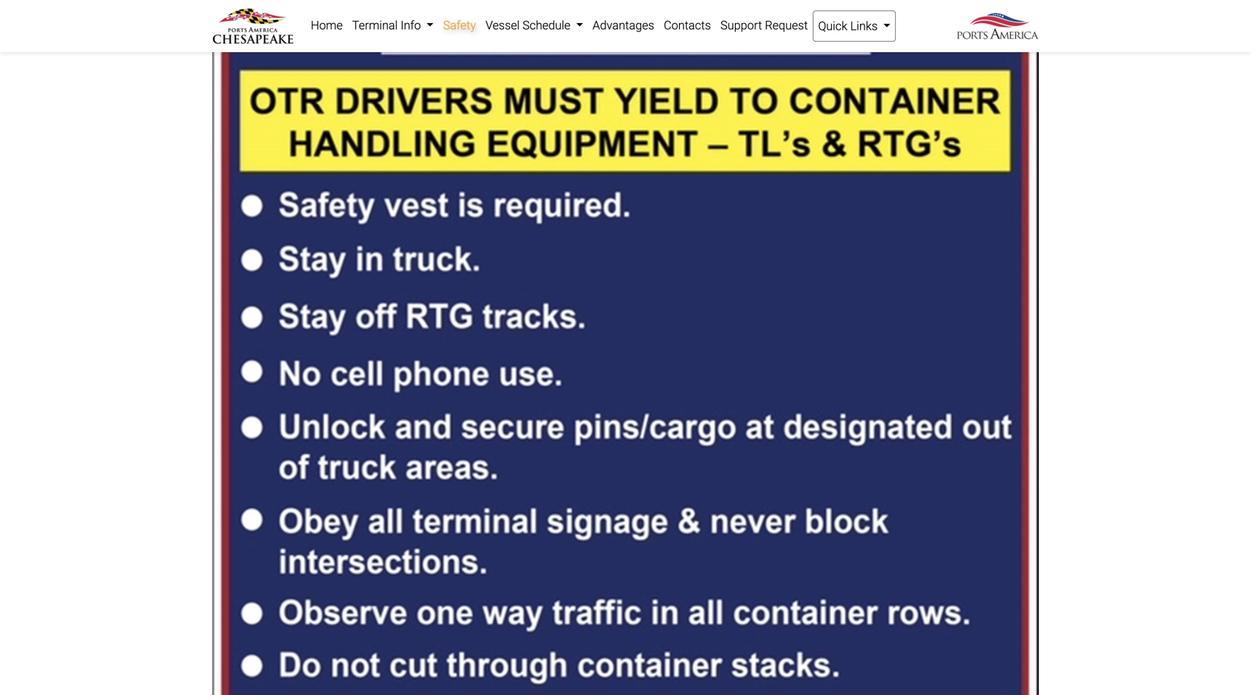 Task type: describe. For each thing, give the bounding box(es) containing it.
contacts
[[664, 18, 711, 32]]

home link
[[306, 10, 348, 40]]

safety link
[[439, 10, 481, 40]]

links
[[851, 19, 878, 33]]

advantages
[[593, 18, 655, 32]]

vessel schedule link
[[481, 10, 588, 40]]

terminal info link
[[348, 10, 439, 40]]

support
[[721, 18, 763, 32]]

schedule
[[523, 18, 571, 32]]

home
[[311, 18, 343, 32]]



Task type: vqa. For each thing, say whether or not it's contained in the screenshot.
Terminal Info "link"
yes



Task type: locate. For each thing, give the bounding box(es) containing it.
quick links
[[819, 19, 881, 33]]

vessel
[[486, 18, 520, 32]]

quick
[[819, 19, 848, 33]]

quick links link
[[813, 10, 896, 42]]

terminal
[[352, 18, 398, 32]]

support request link
[[716, 10, 813, 40]]

contacts link
[[659, 10, 716, 40]]

vessel schedule
[[486, 18, 574, 32]]

safety
[[443, 18, 476, 32]]

info
[[401, 18, 421, 32]]

request
[[766, 18, 808, 32]]

support request
[[721, 18, 808, 32]]

advantages link
[[588, 10, 659, 40]]

terminal info
[[352, 18, 424, 32]]



